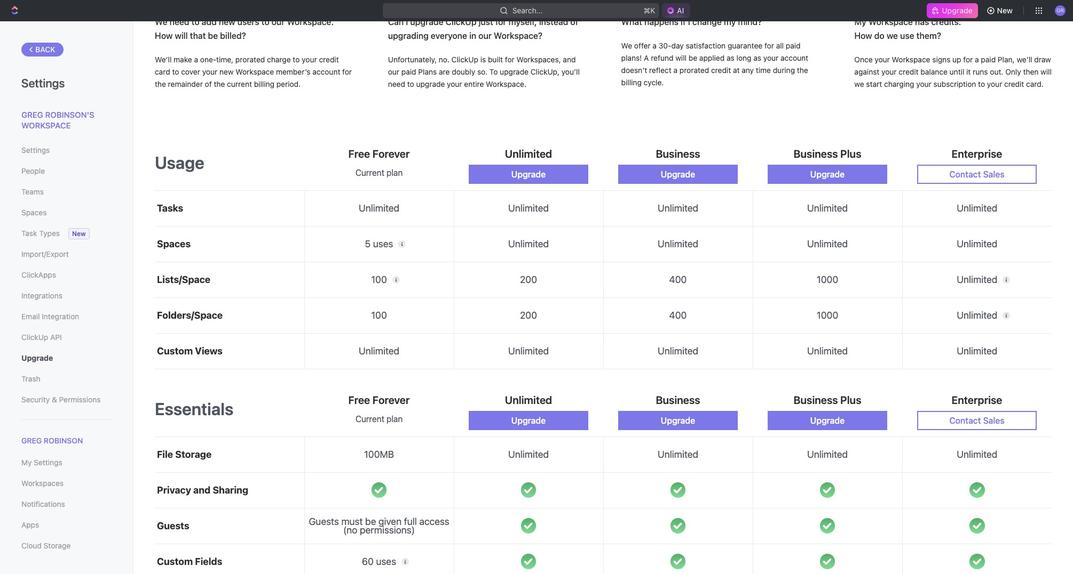Task type: vqa. For each thing, say whether or not it's contained in the screenshot.
TO DO
no



Task type: describe. For each thing, give the bounding box(es) containing it.
guests for guests must be given full access (no permissions)
[[309, 517, 339, 528]]

contact for essentials
[[949, 416, 981, 426]]

one-
[[200, 55, 216, 64]]

ai button
[[662, 3, 691, 18]]

be inside guests must be given full access (no permissions)
[[365, 517, 376, 528]]

contact sales button for essentials
[[917, 411, 1037, 431]]

credit inside we offer a 30-day satisfaction guarantee for all paid plans! a refund will be applied as long as your account doesn't reflect a prorated credit at any time during the billing cycle.
[[711, 65, 731, 75]]

integrations link
[[21, 287, 112, 305]]

we for we offer a 30-day satisfaction guarantee for all paid plans! a refund will be applied as long as your account doesn't reflect a prorated credit at any time during the billing cycle.
[[621, 41, 632, 50]]

clickapps link
[[21, 266, 112, 285]]

given
[[378, 517, 402, 528]]

(no
[[343, 525, 357, 536]]

you'll
[[561, 67, 580, 76]]

we'll
[[1017, 55, 1032, 64]]

2 as from the left
[[753, 53, 761, 62]]

greg robinson's workspace
[[21, 110, 94, 130]]

paid for what happens if i change my mind?
[[786, 41, 801, 50]]

a right reflect
[[673, 65, 677, 75]]

offer
[[634, 41, 651, 50]]

your down out.
[[987, 79, 1002, 88]]

only
[[1005, 67, 1021, 76]]

notifications link
[[21, 496, 112, 514]]

greg for greg robinson's workspace
[[21, 110, 43, 120]]

business plus for usage
[[794, 148, 861, 160]]

your up charging
[[881, 67, 897, 76]]

contact sales for usage
[[949, 170, 1005, 179]]

business plus for essentials
[[794, 394, 861, 407]]

applied
[[699, 53, 725, 62]]

0 horizontal spatial the
[[155, 79, 166, 88]]

we offer a 30-day satisfaction guarantee for all paid plans! a refund will be applied as long as your account doesn't reflect a prorated credit at any time during the billing cycle.
[[621, 41, 808, 87]]

⌘k
[[643, 6, 655, 15]]

of inside we'll make a one-time, prorated charge to your credit card to cover your new workspace member's account for the remainder of the current billing period.
[[205, 79, 212, 88]]

workspace inside my workspace has credits. how do we use them?
[[869, 17, 913, 26]]

card.
[[1026, 79, 1044, 88]]

30-
[[659, 41, 671, 50]]

paid for can i upgrade clickup just for myself, instead of upgrading everyone in our workspace?
[[401, 67, 416, 76]]

new inside button
[[997, 6, 1013, 15]]

draw
[[1034, 55, 1051, 64]]

will inside we need to add new users to our workspace. how will that be billed?
[[175, 31, 188, 40]]

1 vertical spatial upgrade link
[[21, 350, 112, 368]]

security
[[21, 396, 50, 405]]

clickup inside can i upgrade clickup just for myself, instead of upgrading everyone in our workspace?
[[446, 17, 476, 26]]

greg robinson
[[21, 437, 83, 446]]

types
[[39, 229, 60, 238]]

can i upgrade clickup just for myself, instead of upgrading everyone in our workspace?
[[388, 17, 578, 40]]

1 vertical spatial settings
[[21, 146, 50, 155]]

workspace inside we'll make a one-time, prorated charge to your credit card to cover your new workspace member's account for the remainder of the current billing period.
[[236, 67, 274, 76]]

i inside can i upgrade clickup just for myself, instead of upgrading everyone in our workspace?
[[406, 17, 408, 26]]

signs
[[932, 55, 950, 64]]

sales for usage
[[983, 170, 1005, 179]]

during
[[773, 65, 795, 75]]

apps
[[21, 521, 39, 530]]

100mb
[[364, 449, 394, 461]]

api
[[50, 333, 62, 342]]

custom fields
[[157, 557, 222, 568]]

to right card
[[172, 67, 179, 76]]

your down one-
[[202, 67, 217, 76]]

instead
[[539, 17, 568, 26]]

essentials
[[155, 399, 233, 420]]

privacy and sharing
[[157, 485, 248, 496]]

contact sales for essentials
[[949, 416, 1005, 426]]

0 vertical spatial upgrade link
[[927, 3, 978, 18]]

permissions
[[59, 396, 101, 405]]

storage for cloud storage
[[44, 542, 71, 551]]

workspace?
[[494, 31, 542, 40]]

must
[[341, 517, 363, 528]]

plan for usage
[[387, 168, 403, 178]]

current
[[227, 79, 252, 88]]

0 vertical spatial settings
[[21, 76, 65, 90]]

can
[[388, 17, 404, 26]]

we for we need to add new users to our workspace. how will that be billed?
[[155, 17, 167, 26]]

200 for lists/space
[[520, 274, 537, 285]]

enterprise for usage
[[952, 148, 1002, 160]]

your up member's
[[302, 55, 317, 64]]

sharing
[[213, 485, 248, 496]]

contact for usage
[[949, 170, 981, 179]]

prorated inside we'll make a one-time, prorated charge to your credit card to cover your new workspace member's account for the remainder of the current billing period.
[[235, 55, 265, 64]]

billing inside we offer a 30-day satisfaction guarantee for all paid plans! a refund will be applied as long as your account doesn't reflect a prorated credit at any time during the billing cycle.
[[621, 78, 642, 87]]

file storage
[[157, 449, 212, 461]]

for for can i upgrade clickup just for myself, instead of upgrading everyone in our workspace?
[[495, 17, 506, 26]]

clickup api
[[21, 333, 62, 342]]

a inside the once your workspace signs up for a paid plan, we'll draw against your credit balance until it runs out. only then will we start charging your subscription to your credit card.
[[975, 55, 979, 64]]

400 for folders/space
[[669, 310, 687, 321]]

to inside unfortunately, no. clickup is built for workspaces, and our paid plans are doubly so. to upgrade clickup, you'll need to upgrade your entire workspace.
[[407, 79, 414, 88]]

workspaces,
[[517, 55, 561, 64]]

current plan for essentials
[[355, 415, 403, 424]]

robinson
[[44, 437, 83, 446]]

to
[[490, 67, 498, 76]]

what
[[621, 17, 642, 26]]

2 vertical spatial upgrade
[[416, 79, 445, 88]]

your down 'balance'
[[916, 79, 932, 88]]

ai
[[677, 6, 684, 15]]

folders/space
[[157, 310, 223, 321]]

change
[[692, 17, 722, 26]]

5 uses
[[365, 238, 393, 250]]

back link
[[21, 43, 63, 57]]

full
[[404, 517, 417, 528]]

1 horizontal spatial the
[[214, 79, 225, 88]]

reflect
[[649, 65, 671, 75]]

email
[[21, 312, 40, 321]]

uses for 60 uses
[[376, 557, 396, 568]]

so.
[[477, 67, 487, 76]]

1 vertical spatial upgrade
[[500, 67, 529, 76]]

how inside we need to add new users to our workspace. how will that be billed?
[[155, 31, 173, 40]]

workspace inside the once your workspace signs up for a paid plan, we'll draw against your credit balance until it runs out. only then will we start charging your subscription to your credit card.
[[892, 55, 930, 64]]

1 vertical spatial spaces
[[157, 238, 191, 250]]

my
[[724, 17, 736, 26]]

spaces link
[[21, 204, 112, 222]]

gr
[[1056, 7, 1064, 13]]

and inside unfortunately, no. clickup is built for workspaces, and our paid plans are doubly so. to upgrade clickup, you'll need to upgrade your entire workspace.
[[563, 55, 576, 64]]

we'll make a one-time, prorated charge to your credit card to cover your new workspace member's account for the remainder of the current billing period.
[[155, 55, 352, 88]]

tasks
[[157, 203, 183, 214]]

2 vertical spatial settings
[[34, 459, 62, 468]]

cloud storage link
[[21, 538, 112, 556]]

myself,
[[509, 17, 537, 26]]

uses for 5 uses
[[373, 238, 393, 250]]

unfortunately, no. clickup is built for workspaces, and our paid plans are doubly so. to upgrade clickup, you'll need to upgrade your entire workspace.
[[388, 55, 580, 88]]

5
[[365, 238, 371, 250]]

1 as from the left
[[727, 53, 734, 62]]

we inside my workspace has credits. how do we use them?
[[887, 31, 898, 40]]

prorated inside we offer a 30-day satisfaction guarantee for all paid plans! a refund will be applied as long as your account doesn't reflect a prorated credit at any time during the billing cycle.
[[680, 65, 709, 75]]

my settings
[[21, 459, 62, 468]]

guests must be given full access (no permissions)
[[309, 517, 449, 536]]

to left add
[[191, 17, 200, 26]]

enterprise for essentials
[[952, 394, 1002, 407]]

for for unfortunately, no. clickup is built for workspaces, and our paid plans are doubly so. to upgrade clickup, you'll need to upgrade your entire workspace.
[[505, 55, 515, 64]]

workspaces link
[[21, 475, 112, 493]]

custom for custom views
[[157, 346, 193, 357]]

plans
[[418, 67, 437, 76]]

just
[[479, 17, 493, 26]]

entire
[[464, 79, 484, 88]]

free for essentials
[[348, 394, 370, 407]]

how inside my workspace has credits. how do we use them?
[[854, 31, 872, 40]]

balance
[[921, 67, 948, 76]]

search...
[[512, 6, 543, 15]]

settings link
[[21, 141, 112, 160]]

robinson's
[[45, 110, 94, 120]]

your inside unfortunately, no. clickup is built for workspaces, and our paid plans are doubly so. to upgrade clickup, you'll need to upgrade your entire workspace.
[[447, 79, 462, 88]]

people
[[21, 167, 45, 176]]

your inside we offer a 30-day satisfaction guarantee for all paid plans! a refund will be applied as long as your account doesn't reflect a prorated credit at any time during the billing cycle.
[[763, 53, 779, 62]]

card
[[155, 67, 170, 76]]

task types
[[21, 229, 60, 238]]

security & permissions link
[[21, 391, 112, 409]]

our inside can i upgrade clickup just for myself, instead of upgrading everyone in our workspace?
[[478, 31, 492, 40]]

60 uses
[[362, 557, 396, 568]]

new inside we'll make a one-time, prorated charge to your credit card to cover your new workspace member's account for the remainder of the current billing period.
[[219, 67, 234, 76]]

settings element
[[0, 21, 133, 575]]

free for usage
[[348, 148, 370, 160]]



Task type: locate. For each thing, give the bounding box(es) containing it.
2 200 from the top
[[520, 310, 537, 321]]

1 horizontal spatial upgrade link
[[927, 3, 978, 18]]

1 plus from the top
[[840, 148, 861, 160]]

upgrade inside settings element
[[21, 354, 53, 363]]

and
[[563, 55, 576, 64], [193, 485, 210, 496]]

1 i from the left
[[406, 17, 408, 26]]

0 vertical spatial sales
[[983, 170, 1005, 179]]

check image
[[371, 483, 387, 499], [521, 483, 536, 499], [670, 483, 686, 499], [521, 519, 536, 534], [820, 519, 835, 534], [970, 519, 985, 534], [521, 555, 536, 570], [670, 555, 686, 570]]

check image
[[820, 483, 835, 499], [970, 483, 985, 499], [670, 519, 686, 534], [820, 555, 835, 570], [970, 555, 985, 570]]

workspace up "do"
[[869, 17, 913, 26]]

2 free from the top
[[348, 394, 370, 407]]

1 vertical spatial will
[[675, 53, 687, 62]]

we inside we offer a 30-day satisfaction guarantee for all paid plans! a refund will be applied as long as your account doesn't reflect a prorated credit at any time during the billing cycle.
[[621, 41, 632, 50]]

plan,
[[998, 55, 1015, 64]]

1 current from the top
[[355, 168, 384, 178]]

1000 for folders/space
[[817, 310, 838, 321]]

1 horizontal spatial guests
[[309, 517, 339, 528]]

day
[[671, 41, 684, 50]]

2 plus from the top
[[840, 394, 861, 407]]

2 plan from the top
[[387, 415, 403, 424]]

free forever for essentials
[[348, 394, 410, 407]]

be down satisfaction
[[689, 53, 697, 62]]

1 vertical spatial 100
[[371, 310, 387, 321]]

the right during
[[797, 65, 808, 75]]

1 how from the left
[[155, 31, 173, 40]]

2 400 from the top
[[669, 310, 687, 321]]

storage inside settings element
[[44, 542, 71, 551]]

apps link
[[21, 517, 112, 535]]

access
[[419, 517, 449, 528]]

storage for file storage
[[175, 449, 212, 461]]

upgrade inside can i upgrade clickup just for myself, instead of upgrading everyone in our workspace?
[[410, 17, 443, 26]]

1 vertical spatial contact sales button
[[917, 411, 1037, 431]]

1 horizontal spatial billing
[[621, 78, 642, 87]]

workspace. down to
[[486, 79, 526, 88]]

2 business plus from the top
[[794, 394, 861, 407]]

1 vertical spatial 400
[[669, 310, 687, 321]]

2 horizontal spatial paid
[[981, 55, 996, 64]]

0 vertical spatial will
[[175, 31, 188, 40]]

2 horizontal spatial be
[[689, 53, 697, 62]]

0 vertical spatial 400
[[669, 274, 687, 285]]

our inside unfortunately, no. clickup is built for workspaces, and our paid plans are doubly so. to upgrade clickup, you'll need to upgrade your entire workspace.
[[388, 67, 399, 76]]

0 horizontal spatial i
[[406, 17, 408, 26]]

free forever for usage
[[348, 148, 410, 160]]

2 how from the left
[[854, 31, 872, 40]]

contact
[[949, 170, 981, 179], [949, 416, 981, 426]]

2 contact sales button from the top
[[917, 411, 1037, 431]]

1 vertical spatial forever
[[373, 394, 410, 407]]

1 vertical spatial my
[[21, 459, 32, 468]]

sales for essentials
[[983, 416, 1005, 426]]

1 vertical spatial business plus
[[794, 394, 861, 407]]

0 vertical spatial enterprise
[[952, 148, 1002, 160]]

1 vertical spatial and
[[193, 485, 210, 496]]

clickup api link
[[21, 329, 112, 347]]

0 vertical spatial clickup
[[446, 17, 476, 26]]

0 vertical spatial storage
[[175, 449, 212, 461]]

how left "do"
[[854, 31, 872, 40]]

clickup up in
[[446, 17, 476, 26]]

will down day
[[675, 53, 687, 62]]

until
[[950, 67, 964, 76]]

task
[[21, 229, 37, 238]]

the down card
[[155, 79, 166, 88]]

1 enterprise from the top
[[952, 148, 1002, 160]]

2 custom from the top
[[157, 557, 193, 568]]

member's
[[276, 67, 310, 76]]

1 horizontal spatial spaces
[[157, 238, 191, 250]]

storage right file
[[175, 449, 212, 461]]

2 contact sales from the top
[[949, 416, 1005, 426]]

1 vertical spatial be
[[689, 53, 697, 62]]

trash
[[21, 375, 40, 384]]

import/export
[[21, 250, 69, 259]]

uses right 5
[[373, 238, 393, 250]]

a left one-
[[194, 55, 198, 64]]

be right must
[[365, 517, 376, 528]]

spaces
[[21, 208, 47, 217], [157, 238, 191, 250]]

free forever
[[348, 148, 410, 160], [348, 394, 410, 407]]

account inside we offer a 30-day satisfaction guarantee for all paid plans! a refund will be applied as long as your account doesn't reflect a prorated credit at any time during the billing cycle.
[[781, 53, 808, 62]]

0 vertical spatial upgrade
[[410, 17, 443, 26]]

we up we'll
[[155, 17, 167, 26]]

clickup left api
[[21, 333, 48, 342]]

our
[[272, 17, 285, 26], [478, 31, 492, 40], [388, 67, 399, 76]]

2 100 from the top
[[371, 310, 387, 321]]

account up during
[[781, 53, 808, 62]]

plus for usage
[[840, 148, 861, 160]]

in
[[469, 31, 476, 40]]

workspace down 'use'
[[892, 55, 930, 64]]

workspace. up charge
[[287, 17, 334, 26]]

1 horizontal spatial be
[[365, 517, 376, 528]]

for inside the once your workspace signs up for a paid plan, we'll draw against your credit balance until it runs out. only then will we start charging your subscription to your credit card.
[[963, 55, 973, 64]]

1 contact sales button from the top
[[917, 165, 1037, 184]]

new inside settings element
[[72, 230, 86, 238]]

my inside my workspace has credits. how do we use them?
[[854, 17, 866, 26]]

billing down doesn't
[[621, 78, 642, 87]]

1 100 from the top
[[371, 274, 387, 285]]

will inside we offer a 30-day satisfaction guarantee for all paid plans! a refund will be applied as long as your account doesn't reflect a prorated credit at any time during the billing cycle.
[[675, 53, 687, 62]]

settings up people
[[21, 146, 50, 155]]

greg for greg robinson
[[21, 437, 42, 446]]

custom left views
[[157, 346, 193, 357]]

will down draw
[[1041, 67, 1052, 76]]

new down time,
[[219, 67, 234, 76]]

plus for essentials
[[840, 394, 861, 407]]

1 horizontal spatial and
[[563, 55, 576, 64]]

2 horizontal spatial will
[[1041, 67, 1052, 76]]

current
[[355, 168, 384, 178], [355, 415, 384, 424]]

upgrading
[[388, 31, 429, 40]]

0 vertical spatial uses
[[373, 238, 393, 250]]

upgrade down plans at the left top of the page
[[416, 79, 445, 88]]

my for my settings
[[21, 459, 32, 468]]

1 vertical spatial clickup
[[451, 55, 478, 64]]

credit right charge
[[319, 55, 339, 64]]

1 vertical spatial new
[[219, 67, 234, 76]]

0 vertical spatial of
[[570, 17, 578, 26]]

to inside the once your workspace signs up for a paid plan, we'll draw against your credit balance until it runs out. only then will we start charging your subscription to your credit card.
[[978, 79, 985, 88]]

1 vertical spatial contact sales
[[949, 416, 1005, 426]]

of right 'remainder'
[[205, 79, 212, 88]]

as left long
[[727, 53, 734, 62]]

0 horizontal spatial new
[[72, 230, 86, 238]]

1 vertical spatial storage
[[44, 542, 71, 551]]

the left current
[[214, 79, 225, 88]]

for inside unfortunately, no. clickup is built for workspaces, and our paid plans are doubly so. to upgrade clickup, you'll need to upgrade your entire workspace.
[[505, 55, 515, 64]]

do
[[874, 31, 885, 40]]

1 horizontal spatial will
[[675, 53, 687, 62]]

email integration
[[21, 312, 79, 321]]

period.
[[276, 79, 301, 88]]

0 vertical spatial current
[[355, 168, 384, 178]]

2 vertical spatial clickup
[[21, 333, 48, 342]]

0 horizontal spatial my
[[21, 459, 32, 468]]

0 vertical spatial 1000
[[817, 274, 838, 285]]

account inside we'll make a one-time, prorated charge to your credit card to cover your new workspace member's account for the remainder of the current billing period.
[[313, 67, 340, 76]]

prorated right time,
[[235, 55, 265, 64]]

1 plan from the top
[[387, 168, 403, 178]]

1 vertical spatial we
[[854, 79, 864, 88]]

be inside we need to add new users to our workspace. how will that be billed?
[[208, 31, 218, 40]]

add
[[202, 17, 217, 26]]

a up runs
[[975, 55, 979, 64]]

settings down 'back' link
[[21, 76, 65, 90]]

greg inside greg robinson's workspace
[[21, 110, 43, 120]]

credit down applied at the top right
[[711, 65, 731, 75]]

2 i from the left
[[688, 17, 690, 26]]

custom for custom fields
[[157, 557, 193, 568]]

guests down privacy
[[157, 521, 189, 532]]

paid inside unfortunately, no. clickup is built for workspaces, and our paid plans are doubly so. to upgrade clickup, you'll need to upgrade your entire workspace.
[[401, 67, 416, 76]]

billing left period.
[[254, 79, 274, 88]]

1 vertical spatial sales
[[983, 416, 1005, 426]]

settings
[[21, 76, 65, 90], [21, 146, 50, 155], [34, 459, 62, 468]]

1 free from the top
[[348, 148, 370, 160]]

credit up charging
[[899, 67, 919, 76]]

my for my workspace has credits. how do we use them?
[[854, 17, 866, 26]]

if
[[681, 17, 686, 26]]

new inside we need to add new users to our workspace. how will that be billed?
[[219, 17, 235, 26]]

plan for essentials
[[387, 415, 403, 424]]

remainder
[[168, 79, 203, 88]]

and up the you'll at the right top of the page
[[563, 55, 576, 64]]

200 for folders/space
[[520, 310, 537, 321]]

0 vertical spatial my
[[854, 17, 866, 26]]

out.
[[990, 67, 1003, 76]]

1 400 from the top
[[669, 274, 687, 285]]

need
[[170, 17, 189, 26], [388, 79, 405, 88]]

1 vertical spatial 200
[[520, 310, 537, 321]]

for inside we offer a 30-day satisfaction guarantee for all paid plans! a refund will be applied as long as your account doesn't reflect a prorated credit at any time during the billing cycle.
[[765, 41, 774, 50]]

to up member's
[[293, 55, 300, 64]]

1 horizontal spatial we
[[621, 41, 632, 50]]

mind?
[[738, 17, 762, 26]]

a inside we'll make a one-time, prorated charge to your credit card to cover your new workspace member's account for the remainder of the current billing period.
[[194, 55, 198, 64]]

0 vertical spatial forever
[[373, 148, 410, 160]]

storage
[[175, 449, 212, 461], [44, 542, 71, 551]]

clickup inside clickup api link
[[21, 333, 48, 342]]

our right in
[[478, 31, 492, 40]]

enterprise
[[952, 148, 1002, 160], [952, 394, 1002, 407]]

2 enterprise from the top
[[952, 394, 1002, 407]]

1 contact from the top
[[949, 170, 981, 179]]

2 vertical spatial be
[[365, 517, 376, 528]]

0 vertical spatial 200
[[520, 274, 537, 285]]

a left 30-
[[653, 41, 657, 50]]

back
[[35, 45, 55, 54]]

2 sales from the top
[[983, 416, 1005, 426]]

use
[[900, 31, 914, 40]]

1 business plus from the top
[[794, 148, 861, 160]]

0 horizontal spatial be
[[208, 31, 218, 40]]

upgrade right to
[[500, 67, 529, 76]]

0 vertical spatial new
[[219, 17, 235, 26]]

1 vertical spatial workspace.
[[486, 79, 526, 88]]

1000 for lists/space
[[817, 274, 838, 285]]

0 horizontal spatial paid
[[401, 67, 416, 76]]

0 vertical spatial free forever
[[348, 148, 410, 160]]

workspace inside greg robinson's workspace
[[21, 120, 71, 130]]

your up time
[[763, 53, 779, 62]]

greg left robinson's
[[21, 110, 43, 120]]

need inside unfortunately, no. clickup is built for workspaces, and our paid plans are doubly so. to upgrade clickup, you'll need to upgrade your entire workspace.
[[388, 79, 405, 88]]

for for once your workspace signs up for a paid plan, we'll draw against your credit balance until it runs out. only then will we start charging your subscription to your credit card.
[[963, 55, 973, 64]]

workspace. inside unfortunately, no. clickup is built for workspaces, and our paid plans are doubly so. to upgrade clickup, you'll need to upgrade your entire workspace.
[[486, 79, 526, 88]]

2 contact from the top
[[949, 416, 981, 426]]

0 vertical spatial plan
[[387, 168, 403, 178]]

cloud storage
[[21, 542, 71, 551]]

import/export link
[[21, 246, 112, 264]]

guests for guests
[[157, 521, 189, 532]]

trash link
[[21, 371, 112, 389]]

0 vertical spatial custom
[[157, 346, 193, 357]]

need inside we need to add new users to our workspace. how will that be billed?
[[170, 17, 189, 26]]

we inside the once your workspace signs up for a paid plan, we'll draw against your credit balance until it runs out. only then will we start charging your subscription to your credit card.
[[854, 79, 864, 88]]

credits.
[[931, 17, 961, 26]]

2 vertical spatial paid
[[401, 67, 416, 76]]

0 vertical spatial free
[[348, 148, 370, 160]]

our inside we need to add new users to our workspace. how will that be billed?
[[272, 17, 285, 26]]

the
[[797, 65, 808, 75], [155, 79, 166, 88], [214, 79, 225, 88]]

spaces inside 'link'
[[21, 208, 47, 217]]

1 1000 from the top
[[817, 274, 838, 285]]

i right the can
[[406, 17, 408, 26]]

1 horizontal spatial my
[[854, 17, 866, 26]]

our right users
[[272, 17, 285, 26]]

current for essentials
[[355, 415, 384, 424]]

for inside can i upgrade clickup just for myself, instead of upgrading everyone in our workspace?
[[495, 17, 506, 26]]

of
[[570, 17, 578, 26], [205, 79, 212, 88]]

2 horizontal spatial the
[[797, 65, 808, 75]]

up
[[953, 55, 961, 64]]

to down runs
[[978, 79, 985, 88]]

your right once
[[875, 55, 890, 64]]

0 vertical spatial business plus
[[794, 148, 861, 160]]

lists/space
[[157, 274, 210, 285]]

0 vertical spatial we
[[887, 31, 898, 40]]

and right privacy
[[193, 485, 210, 496]]

what happens if i change my mind?
[[621, 17, 762, 26]]

prorated down applied at the top right
[[680, 65, 709, 75]]

paid inside we offer a 30-day satisfaction guarantee for all paid plans! a refund will be applied as long as your account doesn't reflect a prorated credit at any time during the billing cycle.
[[786, 41, 801, 50]]

usage
[[155, 153, 204, 173]]

0 vertical spatial prorated
[[235, 55, 265, 64]]

0 vertical spatial greg
[[21, 110, 43, 120]]

guests inside guests must be given full access (no permissions)
[[309, 517, 339, 528]]

workspace up current
[[236, 67, 274, 76]]

0 vertical spatial we
[[155, 17, 167, 26]]

be down add
[[208, 31, 218, 40]]

1 vertical spatial new
[[72, 230, 86, 238]]

workspace. inside we need to add new users to our workspace. how will that be billed?
[[287, 17, 334, 26]]

1 current plan from the top
[[355, 168, 403, 178]]

0 vertical spatial paid
[[786, 41, 801, 50]]

how up we'll
[[155, 31, 173, 40]]

2 horizontal spatial our
[[478, 31, 492, 40]]

0 vertical spatial account
[[781, 53, 808, 62]]

2 1000 from the top
[[817, 310, 838, 321]]

new button
[[982, 2, 1019, 19]]

we inside we need to add new users to our workspace. how will that be billed?
[[155, 17, 167, 26]]

charge
[[267, 55, 291, 64]]

current for usage
[[355, 168, 384, 178]]

storage down 'apps' link
[[44, 542, 71, 551]]

workspace
[[869, 17, 913, 26], [892, 55, 930, 64], [236, 67, 274, 76], [21, 120, 71, 130]]

new up billed?
[[219, 17, 235, 26]]

upgrade
[[410, 17, 443, 26], [500, 67, 529, 76], [416, 79, 445, 88]]

at
[[733, 65, 740, 75]]

we down against
[[854, 79, 864, 88]]

upgrade button
[[469, 165, 588, 184], [618, 165, 738, 184], [768, 165, 887, 184], [469, 411, 588, 431], [618, 411, 738, 431], [768, 411, 887, 431]]

upgrade link down clickup api link
[[21, 350, 112, 368]]

guests left "(no"
[[309, 517, 339, 528]]

0 horizontal spatial guests
[[157, 521, 189, 532]]

current plan for usage
[[355, 168, 403, 178]]

will inside the once your workspace signs up for a paid plan, we'll draw against your credit balance until it runs out. only then will we start charging your subscription to your credit card.
[[1041, 67, 1052, 76]]

upgrade link up them? in the top right of the page
[[927, 3, 978, 18]]

paid up runs
[[981, 55, 996, 64]]

for inside we'll make a one-time, prorated charge to your credit card to cover your new workspace member's account for the remainder of the current billing period.
[[342, 67, 352, 76]]

is
[[480, 55, 486, 64]]

0 horizontal spatial will
[[175, 31, 188, 40]]

custom views
[[157, 346, 223, 357]]

my up once
[[854, 17, 866, 26]]

long
[[736, 53, 751, 62]]

new up import/export link
[[72, 230, 86, 238]]

will left 'that'
[[175, 31, 188, 40]]

1 free forever from the top
[[348, 148, 410, 160]]

need down unfortunately, at left top
[[388, 79, 405, 88]]

2 forever from the top
[[373, 394, 410, 407]]

cover
[[181, 67, 200, 76]]

2 free forever from the top
[[348, 394, 410, 407]]

clickapps
[[21, 271, 56, 280]]

we right "do"
[[887, 31, 898, 40]]

1 vertical spatial free
[[348, 394, 370, 407]]

1 vertical spatial uses
[[376, 557, 396, 568]]

200
[[520, 274, 537, 285], [520, 310, 537, 321]]

1 vertical spatial contact
[[949, 416, 981, 426]]

that
[[190, 31, 206, 40]]

paid inside the once your workspace signs up for a paid plan, we'll draw against your credit balance until it runs out. only then will we start charging your subscription to your credit card.
[[981, 55, 996, 64]]

paid right all
[[786, 41, 801, 50]]

custom left "fields"
[[157, 557, 193, 568]]

1 horizontal spatial workspace.
[[486, 79, 526, 88]]

2 current plan from the top
[[355, 415, 403, 424]]

upgrade up upgrading
[[410, 17, 443, 26]]

100
[[371, 274, 387, 285], [371, 310, 387, 321]]

of inside can i upgrade clickup just for myself, instead of upgrading everyone in our workspace?
[[570, 17, 578, 26]]

to
[[191, 17, 200, 26], [261, 17, 269, 26], [293, 55, 300, 64], [172, 67, 179, 76], [407, 79, 414, 88], [978, 79, 985, 88]]

built
[[488, 55, 503, 64]]

we need to add new users to our workspace. how will that be billed?
[[155, 17, 334, 40]]

be inside we offer a 30-day satisfaction guarantee for all paid plans! a refund will be applied as long as your account doesn't reflect a prorated credit at any time during the billing cycle.
[[689, 53, 697, 62]]

workspace down robinson's
[[21, 120, 71, 130]]

my inside settings element
[[21, 459, 32, 468]]

new up plan,
[[997, 6, 1013, 15]]

2 current from the top
[[355, 415, 384, 424]]

we up plans!
[[621, 41, 632, 50]]

paid down unfortunately, at left top
[[401, 67, 416, 76]]

0 horizontal spatial we
[[854, 79, 864, 88]]

0 vertical spatial and
[[563, 55, 576, 64]]

users
[[237, 17, 259, 26]]

unfortunately,
[[388, 55, 437, 64]]

1 contact sales from the top
[[949, 170, 1005, 179]]

start
[[866, 79, 882, 88]]

teams
[[21, 187, 44, 196]]

greg up my settings
[[21, 437, 42, 446]]

settings up 'workspaces'
[[34, 459, 62, 468]]

satisfaction
[[686, 41, 726, 50]]

0 horizontal spatial our
[[272, 17, 285, 26]]

views
[[195, 346, 223, 357]]

need left add
[[170, 17, 189, 26]]

the inside we offer a 30-day satisfaction guarantee for all paid plans! a refund will be applied as long as your account doesn't reflect a prorated credit at any time during the billing cycle.
[[797, 65, 808, 75]]

forever for essentials
[[373, 394, 410, 407]]

1 horizontal spatial i
[[688, 17, 690, 26]]

against
[[854, 67, 879, 76]]

billing inside we'll make a one-time, prorated charge to your credit card to cover your new workspace member's account for the remainder of the current billing period.
[[254, 79, 274, 88]]

once your workspace signs up for a paid plan, we'll draw against your credit balance until it runs out. only then will we start charging your subscription to your credit card.
[[854, 55, 1052, 88]]

to right users
[[261, 17, 269, 26]]

to down unfortunately, at left top
[[407, 79, 414, 88]]

1 200 from the top
[[520, 274, 537, 285]]

my up 'workspaces'
[[21, 459, 32, 468]]

0 vertical spatial our
[[272, 17, 285, 26]]

400 for lists/space
[[669, 274, 687, 285]]

credit down only
[[1004, 79, 1024, 88]]

1 horizontal spatial prorated
[[680, 65, 709, 75]]

unlimited
[[505, 148, 552, 160], [359, 203, 399, 214], [508, 203, 549, 214], [658, 203, 698, 214], [807, 203, 848, 214], [957, 203, 997, 214], [508, 238, 549, 250], [658, 238, 698, 250], [807, 238, 848, 250], [957, 238, 997, 250], [957, 274, 997, 285], [957, 310, 997, 321], [359, 346, 399, 357], [508, 346, 549, 357], [658, 346, 698, 357], [807, 346, 848, 357], [957, 346, 997, 357], [505, 394, 552, 407], [508, 449, 549, 461], [658, 449, 698, 461], [807, 449, 848, 461], [957, 449, 997, 461]]

0 horizontal spatial and
[[193, 485, 210, 496]]

clickup up doubly on the top
[[451, 55, 478, 64]]

spaces down teams
[[21, 208, 47, 217]]

i right the if
[[688, 17, 690, 26]]

spaces down tasks
[[157, 238, 191, 250]]

1 horizontal spatial we
[[887, 31, 898, 40]]

1 vertical spatial 1000
[[817, 310, 838, 321]]

our down unfortunately, at left top
[[388, 67, 399, 76]]

1 custom from the top
[[157, 346, 193, 357]]

1 vertical spatial custom
[[157, 557, 193, 568]]

1 forever from the top
[[373, 148, 410, 160]]

0 vertical spatial contact sales
[[949, 170, 1005, 179]]

your down doubly on the top
[[447, 79, 462, 88]]

account
[[781, 53, 808, 62], [313, 67, 340, 76]]

uses right 60
[[376, 557, 396, 568]]

1 vertical spatial prorated
[[680, 65, 709, 75]]

1 vertical spatial current plan
[[355, 415, 403, 424]]

credit inside we'll make a one-time, prorated charge to your credit card to cover your new workspace member's account for the remainder of the current billing period.
[[319, 55, 339, 64]]

1 vertical spatial current
[[355, 415, 384, 424]]

1 vertical spatial plan
[[387, 415, 403, 424]]

1 sales from the top
[[983, 170, 1005, 179]]

0 horizontal spatial account
[[313, 67, 340, 76]]

no.
[[439, 55, 449, 64]]

0 horizontal spatial prorated
[[235, 55, 265, 64]]

your
[[763, 53, 779, 62], [302, 55, 317, 64], [875, 55, 890, 64], [202, 67, 217, 76], [881, 67, 897, 76], [447, 79, 462, 88], [916, 79, 932, 88], [987, 79, 1002, 88]]

1 greg from the top
[[21, 110, 43, 120]]

account right member's
[[313, 67, 340, 76]]

will
[[175, 31, 188, 40], [675, 53, 687, 62], [1041, 67, 1052, 76]]

cycle.
[[644, 78, 664, 87]]

guarantee
[[728, 41, 762, 50]]

0 vertical spatial spaces
[[21, 208, 47, 217]]

&
[[52, 396, 57, 405]]

1 horizontal spatial how
[[854, 31, 872, 40]]

contact sales button for usage
[[917, 165, 1037, 184]]

0 horizontal spatial billing
[[254, 79, 274, 88]]

clickup inside unfortunately, no. clickup is built for workspaces, and our paid plans are doubly so. to upgrade clickup, you'll need to upgrade your entire workspace.
[[451, 55, 478, 64]]

subscription
[[934, 79, 976, 88]]

forever for usage
[[373, 148, 410, 160]]

of right instead
[[570, 17, 578, 26]]

1 vertical spatial greg
[[21, 437, 42, 446]]

privacy
[[157, 485, 191, 496]]

2 greg from the top
[[21, 437, 42, 446]]

1 vertical spatial we
[[621, 41, 632, 50]]

as right long
[[753, 53, 761, 62]]

0 vertical spatial workspace.
[[287, 17, 334, 26]]



